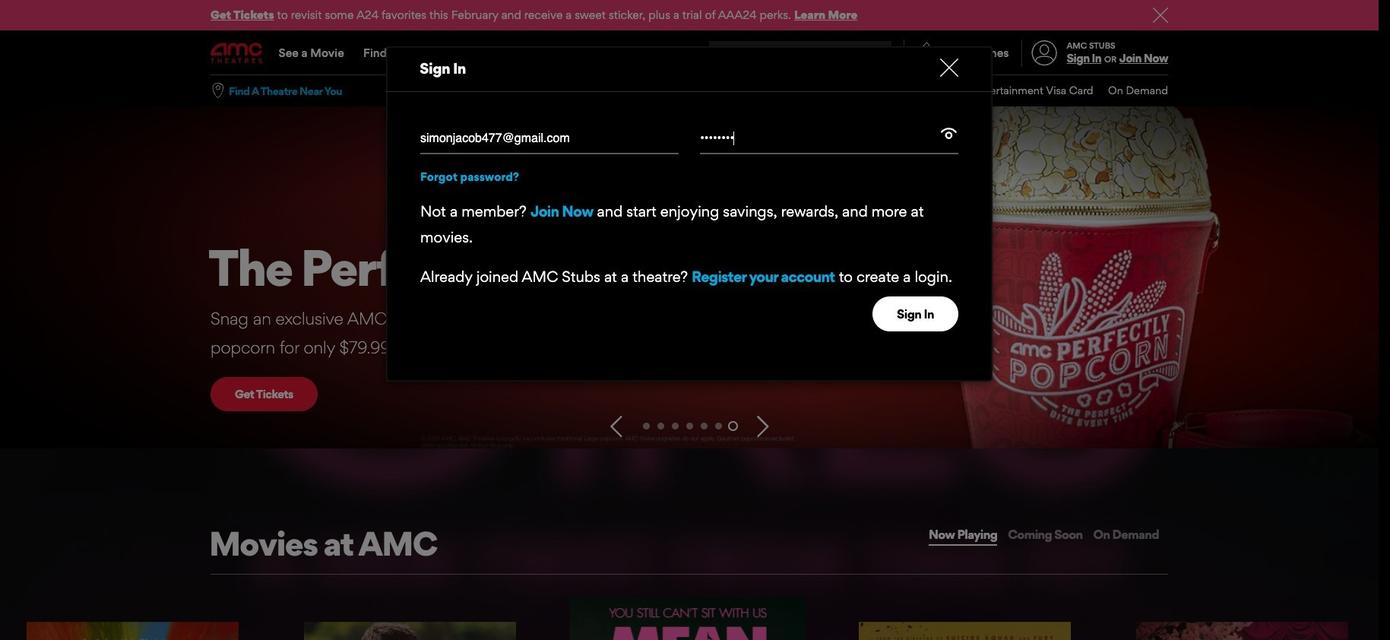 Task type: locate. For each thing, give the bounding box(es) containing it.
menu item
[[678, 75, 757, 106], [757, 75, 822, 106], [822, 75, 867, 106], [867, 75, 930, 106], [930, 75, 1094, 106], [1094, 75, 1169, 106]]

amc theatres perfectly popcorn™ loungefly crossbody bag image
[[0, 106, 1379, 448]]

menu
[[211, 32, 1169, 75], [678, 75, 1169, 106]]

submit search icon image
[[874, 47, 886, 59]]

sign in or join amc stubs element
[[1022, 32, 1169, 75]]

user profile image
[[1023, 41, 1066, 66]]

movie poster for the beekeeper image
[[859, 622, 1071, 640]]

Email email field
[[421, 124, 679, 154]]

4 menu item from the left
[[867, 75, 930, 106]]

Password password field
[[700, 124, 940, 153]]

movie poster for migration image
[[27, 622, 239, 640]]

1 menu item from the left
[[678, 75, 757, 106]]

5 menu item from the left
[[930, 75, 1094, 106]]

amc logo image
[[211, 43, 264, 64], [211, 43, 264, 64]]



Task type: vqa. For each thing, say whether or not it's contained in the screenshot.
Gift Cards link
no



Task type: describe. For each thing, give the bounding box(es) containing it.
6 menu item from the left
[[1094, 75, 1169, 106]]

1 vertical spatial menu
[[678, 75, 1169, 106]]

movie poster for wonka image
[[1137, 622, 1349, 640]]

3 menu item from the left
[[822, 75, 867, 106]]

0 vertical spatial menu
[[211, 32, 1169, 75]]

showtimes image
[[905, 40, 950, 67]]

movie poster for mean girls image
[[570, 598, 806, 640]]

2 menu item from the left
[[757, 75, 822, 106]]

close element
[[941, 59, 959, 77]]

close image
[[941, 59, 959, 77]]

movie poster for anyone but you image
[[304, 622, 516, 640]]



